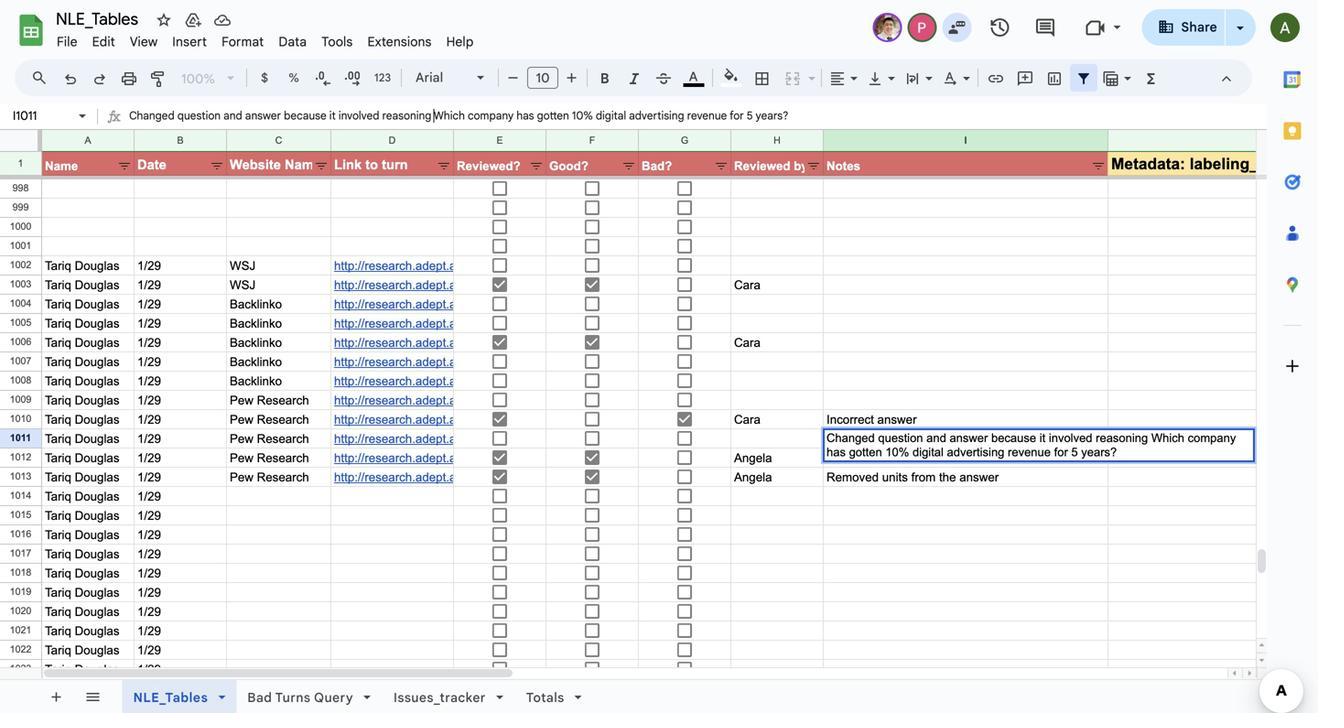 Task type: describe. For each thing, give the bounding box(es) containing it.
edit menu item
[[85, 31, 123, 53]]

company for topmost changed question and answer because it involved reasoning which company has gotten 10% digital advertising revenue for 5 years? field
[[468, 109, 514, 123]]

Zoom field
[[174, 65, 243, 93]]

tools menu item
[[314, 31, 360, 53]]

for inside changed question and answer because it involved reasoning which company has gotten 10% digital advertising revenue for 5 years?
[[1054, 445, 1068, 459]]

10% for the bottom changed question and answer because it involved reasoning which company has gotten 10% digital advertising revenue for 5 years? field
[[886, 445, 909, 459]]

for inside menu bar banner
[[730, 109, 744, 123]]

text color image
[[683, 65, 704, 87]]

company for the bottom changed question and answer because it involved reasoning which company has gotten 10% digital advertising revenue for 5 years? field
[[1188, 431, 1236, 445]]

totals
[[526, 690, 564, 706]]

format menu item
[[214, 31, 271, 53]]

help
[[446, 34, 474, 50]]

123
[[374, 71, 391, 85]]

5 for the bottom changed question and answer because it involved reasoning which company has gotten 10% digital advertising revenue for 5 years? field
[[1071, 445, 1078, 459]]

which for the bottom changed question and answer because it involved reasoning which company has gotten 10% digital advertising revenue for 5 years? field
[[1152, 431, 1185, 445]]

reasoning inside menu bar banner
[[382, 109, 431, 123]]

%
[[289, 70, 299, 85]]

answer for the bottom changed question and answer because it involved reasoning which company has gotten 10% digital advertising revenue for 5 years? field
[[950, 431, 988, 445]]

1 vertical spatial i1011 field
[[827, 431, 1251, 460]]

10% for topmost changed question and answer because it involved reasoning which company has gotten 10% digital advertising revenue for 5 years? field
[[572, 109, 593, 123]]

Star checkbox
[[151, 7, 177, 33]]

data
[[279, 34, 307, 50]]

gotten for the bottom changed question and answer because it involved reasoning which company has gotten 10% digital advertising revenue for 5 years? field
[[849, 445, 882, 459]]

extensions menu item
[[360, 31, 439, 53]]

application containing share
[[0, 0, 1318, 713]]

menu bar banner
[[0, 0, 1318, 713]]

tommy hong image
[[875, 15, 900, 40]]

Menus field
[[23, 65, 63, 91]]

digital for the bottom changed question and answer because it involved reasoning which company has gotten 10% digital advertising revenue for 5 years? field
[[913, 445, 944, 459]]

reasoning inside changed question and answer because it involved reasoning which company has gotten 10% digital advertising revenue for 5 years?
[[1096, 431, 1148, 445]]

name box (⌘ + j) element
[[5, 105, 92, 127]]

borders image
[[752, 65, 773, 91]]

insert menu item
[[165, 31, 214, 53]]

answer for topmost changed question and answer because it involved reasoning which company has gotten 10% digital advertising revenue for 5 years? field
[[245, 109, 281, 123]]

5 for topmost changed question and answer because it involved reasoning which company has gotten 10% digital advertising revenue for 5 years? field
[[747, 109, 753, 123]]

question for topmost changed question and answer because it involved reasoning which company has gotten 10% digital advertising revenue for 5 years? field
[[177, 109, 221, 123]]

menu bar inside menu bar banner
[[49, 24, 481, 54]]

quick sharing actions image
[[1237, 27, 1244, 55]]

changed inside menu bar banner
[[129, 109, 175, 123]]

arial
[[416, 70, 443, 86]]

insert
[[172, 34, 207, 50]]

tab list inside menu bar banner
[[1267, 54, 1318, 662]]

years? for the bottom changed question and answer because it involved reasoning which company has gotten 10% digital advertising revenue for 5 years? field
[[1081, 445, 1117, 459]]

and inside changed question and answer because it involved reasoning which company has gotten 10% digital advertising revenue for 5 years?
[[927, 431, 946, 445]]

toolbar containing nle_tables
[[116, 680, 609, 713]]

involved for the bottom changed question and answer because it involved reasoning which company has gotten 10% digital advertising revenue for 5 years? field
[[1049, 431, 1093, 445]]

fill color image
[[721, 65, 742, 87]]

123 button
[[368, 64, 397, 92]]

help menu item
[[439, 31, 481, 53]]

format
[[222, 34, 264, 50]]

gotten for topmost changed question and answer because it involved reasoning which company has gotten 10% digital advertising revenue for 5 years? field
[[537, 109, 569, 123]]

0 vertical spatial i1011 field
[[129, 105, 1267, 129]]

totals button
[[514, 680, 594, 713]]

% button
[[280, 64, 308, 92]]

extensions
[[368, 34, 432, 50]]

nle_tables button
[[122, 680, 236, 713]]

horizontal align image
[[828, 65, 849, 91]]

share
[[1181, 19, 1218, 35]]

file
[[57, 34, 77, 50]]

text wrapping image
[[903, 65, 924, 91]]

payton hansen image
[[910, 15, 935, 40]]

share button
[[1142, 9, 1226, 46]]



Task type: locate. For each thing, give the bounding box(es) containing it.
0 horizontal spatial 10%
[[572, 109, 593, 123]]

advertising inside changed question and answer because it involved reasoning which company has gotten 10% digital advertising revenue for 5 years?
[[947, 445, 1005, 459]]

1 vertical spatial reasoning
[[1096, 431, 1148, 445]]

1 vertical spatial for
[[1054, 445, 1068, 459]]

0 horizontal spatial 5
[[747, 109, 753, 123]]

0 horizontal spatial question
[[177, 109, 221, 123]]

0 vertical spatial it
[[329, 109, 336, 123]]

1 horizontal spatial question
[[878, 431, 923, 445]]

issues_tracker
[[394, 690, 486, 706]]

1 horizontal spatial for
[[1054, 445, 1068, 459]]

0 vertical spatial gotten
[[537, 109, 569, 123]]

answer
[[245, 109, 281, 123], [950, 431, 988, 445]]

gotten
[[537, 109, 569, 123], [849, 445, 882, 459]]

1 vertical spatial company
[[1188, 431, 1236, 445]]

main toolbar
[[54, 0, 1167, 382]]

revenue inside menu bar banner
[[687, 109, 727, 123]]

menu bar
[[49, 24, 481, 54]]

query
[[314, 690, 353, 706]]

1 vertical spatial 5
[[1071, 445, 1078, 459]]

data menu item
[[271, 31, 314, 53]]

advertising inside menu bar banner
[[629, 109, 684, 123]]

0 vertical spatial digital
[[596, 109, 626, 123]]

0 vertical spatial involved
[[339, 109, 379, 123]]

1 horizontal spatial changed
[[827, 431, 875, 445]]

0 horizontal spatial revenue
[[687, 109, 727, 123]]

1 vertical spatial and
[[927, 431, 946, 445]]

0 vertical spatial answer
[[245, 109, 281, 123]]

none text field inside name box (⌘ + j) "element"
[[7, 107, 75, 125]]

1 horizontal spatial 5
[[1071, 445, 1078, 459]]

0 horizontal spatial involved
[[339, 109, 379, 123]]

0 vertical spatial because
[[284, 109, 327, 123]]

0 horizontal spatial digital
[[596, 109, 626, 123]]

5
[[747, 109, 753, 123], [1071, 445, 1078, 459]]

digital inside changed question and answer because it involved reasoning which company has gotten 10% digital advertising revenue for 5 years?
[[913, 445, 944, 459]]

text rotation image
[[940, 65, 961, 91]]

company
[[468, 109, 514, 123], [1188, 431, 1236, 445]]

involved for topmost changed question and answer because it involved reasoning which company has gotten 10% digital advertising revenue for 5 years? field
[[339, 109, 379, 123]]

0 vertical spatial which
[[434, 109, 465, 123]]

1 vertical spatial 10%
[[886, 445, 909, 459]]

1 vertical spatial years?
[[1081, 445, 1117, 459]]

1 vertical spatial question
[[878, 431, 923, 445]]

which
[[434, 109, 465, 123], [1152, 431, 1185, 445]]

2 toolbar from the left
[[116, 680, 609, 713]]

0 horizontal spatial company
[[468, 109, 514, 123]]

nle_tables
[[133, 690, 208, 706]]

it inside menu bar banner
[[329, 109, 336, 123]]

because inside menu bar banner
[[284, 109, 327, 123]]

question
[[177, 109, 221, 123], [878, 431, 923, 445]]

which for topmost changed question and answer because it involved reasoning which company has gotten 10% digital advertising revenue for 5 years? field
[[434, 109, 465, 123]]

bad
[[247, 690, 272, 706]]

1 vertical spatial has
[[827, 445, 846, 459]]

question for the bottom changed question and answer because it involved reasoning which company has gotten 10% digital advertising revenue for 5 years? field
[[878, 431, 923, 445]]

answer inside changed question and answer because it involved reasoning which company has gotten 10% digital advertising revenue for 5 years?
[[950, 431, 988, 445]]

question inside menu bar banner
[[177, 109, 221, 123]]

because inside changed question and answer because it involved reasoning which company has gotten 10% digital advertising revenue for 5 years?
[[991, 431, 1036, 445]]

it inside changed question and answer because it involved reasoning which company has gotten 10% digital advertising revenue for 5 years?
[[1040, 431, 1046, 445]]

0 vertical spatial has
[[517, 109, 534, 123]]

1 horizontal spatial involved
[[1049, 431, 1093, 445]]

0 horizontal spatial changed
[[129, 109, 175, 123]]

changed
[[129, 109, 175, 123], [827, 431, 875, 445]]

1 horizontal spatial 10%
[[886, 445, 909, 459]]

1 horizontal spatial reasoning
[[1096, 431, 1148, 445]]

changed question and answer because it involved reasoning which company has gotten 10% digital advertising revenue for 5 years?
[[129, 109, 791, 123], [827, 431, 1240, 459]]

involved inside changed question and answer because it involved reasoning which company has gotten 10% digital advertising revenue for 5 years?
[[1049, 431, 1093, 445]]

I1011 field
[[129, 105, 1267, 129], [827, 431, 1251, 460]]

10% inside changed question and answer because it involved reasoning which company has gotten 10% digital advertising revenue for 5 years?
[[886, 445, 909, 459]]

0 vertical spatial advertising
[[629, 109, 684, 123]]

1 vertical spatial it
[[1040, 431, 1046, 445]]

0 horizontal spatial advertising
[[629, 109, 684, 123]]

toolbar
[[38, 680, 114, 713], [116, 680, 609, 713]]

Font size field
[[527, 67, 566, 90]]

tab list
[[1267, 54, 1318, 662]]

1 horizontal spatial digital
[[913, 445, 944, 459]]

0 vertical spatial changed
[[129, 109, 175, 123]]

1 vertical spatial which
[[1152, 431, 1185, 445]]

which inside changed question and answer because it involved reasoning which company has gotten 10% digital advertising revenue for 5 years?
[[1152, 431, 1185, 445]]

$ button
[[251, 64, 278, 92]]

1 horizontal spatial gotten
[[849, 445, 882, 459]]

1 horizontal spatial and
[[927, 431, 946, 445]]

advertising for topmost changed question and answer because it involved reasoning which company has gotten 10% digital advertising revenue for 5 years? field
[[629, 109, 684, 123]]

has for the bottom changed question and answer because it involved reasoning which company has gotten 10% digital advertising revenue for 5 years? field
[[827, 445, 846, 459]]

5 inside changed question and answer because it involved reasoning which company has gotten 10% digital advertising revenue for 5 years?
[[1071, 445, 1078, 459]]

0 vertical spatial years?
[[756, 109, 789, 123]]

Rename text field
[[49, 7, 149, 29]]

1 horizontal spatial company
[[1188, 431, 1236, 445]]

advertising
[[629, 109, 684, 123], [947, 445, 1005, 459]]

1 vertical spatial answer
[[950, 431, 988, 445]]

0 vertical spatial reasoning
[[382, 109, 431, 123]]

0 horizontal spatial toolbar
[[38, 680, 114, 713]]

vertical align image
[[865, 65, 886, 91]]

turns
[[275, 690, 311, 706]]

digital inside menu bar banner
[[596, 109, 626, 123]]

0 vertical spatial question
[[177, 109, 221, 123]]

$
[[261, 70, 268, 85]]

has
[[517, 109, 534, 123], [827, 445, 846, 459]]

all sheets image
[[78, 682, 107, 711]]

1 vertical spatial revenue
[[1008, 445, 1051, 459]]

gotten inside changed question and answer because it involved reasoning which company has gotten 10% digital advertising revenue for 5 years?
[[849, 445, 882, 459]]

1 vertical spatial changed
[[827, 431, 875, 445]]

revenue inside changed question and answer because it involved reasoning which company has gotten 10% digital advertising revenue for 5 years?
[[1008, 445, 1051, 459]]

font list. arial selected. option
[[416, 65, 466, 91]]

0 horizontal spatial answer
[[245, 109, 281, 123]]

years?
[[756, 109, 789, 123], [1081, 445, 1117, 459]]

which inside menu bar banner
[[434, 109, 465, 123]]

years? inside menu bar banner
[[756, 109, 789, 123]]

5 inside menu bar banner
[[747, 109, 753, 123]]

reasoning
[[382, 109, 431, 123], [1096, 431, 1148, 445]]

changed inside changed question and answer because it involved reasoning which company has gotten 10% digital advertising revenue for 5 years?
[[827, 431, 875, 445]]

1 vertical spatial changed question and answer because it involved reasoning which company has gotten 10% digital advertising revenue for 5 years?
[[827, 431, 1240, 459]]

0 horizontal spatial it
[[329, 109, 336, 123]]

1 vertical spatial gotten
[[849, 445, 882, 459]]

1 vertical spatial advertising
[[947, 445, 1005, 459]]

1 horizontal spatial it
[[1040, 431, 1046, 445]]

1 horizontal spatial years?
[[1081, 445, 1117, 459]]

10% inside menu bar banner
[[572, 109, 593, 123]]

1 horizontal spatial answer
[[950, 431, 988, 445]]

Zoom text field
[[177, 66, 221, 92]]

bad turns query button
[[236, 680, 383, 713]]

1 horizontal spatial because
[[991, 431, 1036, 445]]

advertising for the bottom changed question and answer because it involved reasoning which company has gotten 10% digital advertising revenue for 5 years? field
[[947, 445, 1005, 459]]

edit
[[92, 34, 115, 50]]

0 horizontal spatial reasoning
[[382, 109, 431, 123]]

0 vertical spatial revenue
[[687, 109, 727, 123]]

bad turns query
[[247, 690, 353, 706]]

0 horizontal spatial which
[[434, 109, 465, 123]]

0 vertical spatial 5
[[747, 109, 753, 123]]

changed question and answer because it involved reasoning which company has gotten 10% digital advertising revenue for 5 years? inside menu bar banner
[[129, 109, 791, 123]]

issues_tracker button
[[382, 680, 515, 713]]

0 horizontal spatial and
[[223, 109, 242, 123]]

0 vertical spatial and
[[223, 109, 242, 123]]

company inside menu bar banner
[[468, 109, 514, 123]]

0 horizontal spatial for
[[730, 109, 744, 123]]

years? for topmost changed question and answer because it involved reasoning which company has gotten 10% digital advertising revenue for 5 years? field
[[756, 109, 789, 123]]

1 vertical spatial digital
[[913, 445, 944, 459]]

involved
[[339, 109, 379, 123], [1049, 431, 1093, 445]]

1 toolbar from the left
[[38, 680, 114, 713]]

0 horizontal spatial has
[[517, 109, 534, 123]]

menu bar containing file
[[49, 24, 481, 54]]

has inside changed question and answer because it involved reasoning which company has gotten 10% digital advertising revenue for 5 years?
[[827, 445, 846, 459]]

involved inside menu bar banner
[[339, 109, 379, 123]]

1 horizontal spatial which
[[1152, 431, 1185, 445]]

revenue
[[687, 109, 727, 123], [1008, 445, 1051, 459]]

functions image
[[1141, 65, 1162, 91]]

file menu item
[[49, 31, 85, 53]]

has inside menu bar banner
[[517, 109, 534, 123]]

and
[[223, 109, 242, 123], [927, 431, 946, 445]]

1 horizontal spatial toolbar
[[116, 680, 609, 713]]

company inside changed question and answer because it involved reasoning which company has gotten 10% digital advertising revenue for 5 years?
[[1188, 431, 1236, 445]]

0 horizontal spatial gotten
[[537, 109, 569, 123]]

digital for topmost changed question and answer because it involved reasoning which company has gotten 10% digital advertising revenue for 5 years? field
[[596, 109, 626, 123]]

answer inside menu bar banner
[[245, 109, 281, 123]]

years? inside changed question and answer because it involved reasoning which company has gotten 10% digital advertising revenue for 5 years?
[[1081, 445, 1117, 459]]

1 vertical spatial involved
[[1049, 431, 1093, 445]]

0 vertical spatial changed question and answer because it involved reasoning which company has gotten 10% digital advertising revenue for 5 years?
[[129, 109, 791, 123]]

and inside menu bar banner
[[223, 109, 242, 123]]

1 horizontal spatial has
[[827, 445, 846, 459]]

1 horizontal spatial changed question and answer because it involved reasoning which company has gotten 10% digital advertising revenue for 5 years?
[[827, 431, 1240, 459]]

application
[[0, 0, 1318, 713]]

question inside changed question and answer because it involved reasoning which company has gotten 10% digital advertising revenue for 5 years?
[[878, 431, 923, 445]]

0 vertical spatial 10%
[[572, 109, 593, 123]]

0 horizontal spatial changed question and answer because it involved reasoning which company has gotten 10% digital advertising revenue for 5 years?
[[129, 109, 791, 123]]

0 vertical spatial for
[[730, 109, 744, 123]]

it
[[329, 109, 336, 123], [1040, 431, 1046, 445]]

tools
[[322, 34, 353, 50]]

view
[[130, 34, 158, 50]]

None text field
[[7, 107, 75, 125]]

for
[[730, 109, 744, 123], [1054, 445, 1068, 459]]

1 horizontal spatial revenue
[[1008, 445, 1051, 459]]

because
[[284, 109, 327, 123], [991, 431, 1036, 445]]

1 vertical spatial because
[[991, 431, 1036, 445]]

view menu item
[[123, 31, 165, 53]]

0 vertical spatial company
[[468, 109, 514, 123]]

1 horizontal spatial advertising
[[947, 445, 1005, 459]]

digital
[[596, 109, 626, 123], [913, 445, 944, 459]]

Font size text field
[[528, 67, 558, 89]]

gotten inside menu bar banner
[[537, 109, 569, 123]]

10%
[[572, 109, 593, 123], [886, 445, 909, 459]]

0 horizontal spatial years?
[[756, 109, 789, 123]]

has for topmost changed question and answer because it involved reasoning which company has gotten 10% digital advertising revenue for 5 years? field
[[517, 109, 534, 123]]

0 horizontal spatial because
[[284, 109, 327, 123]]



Task type: vqa. For each thing, say whether or not it's contained in the screenshot.
document
no



